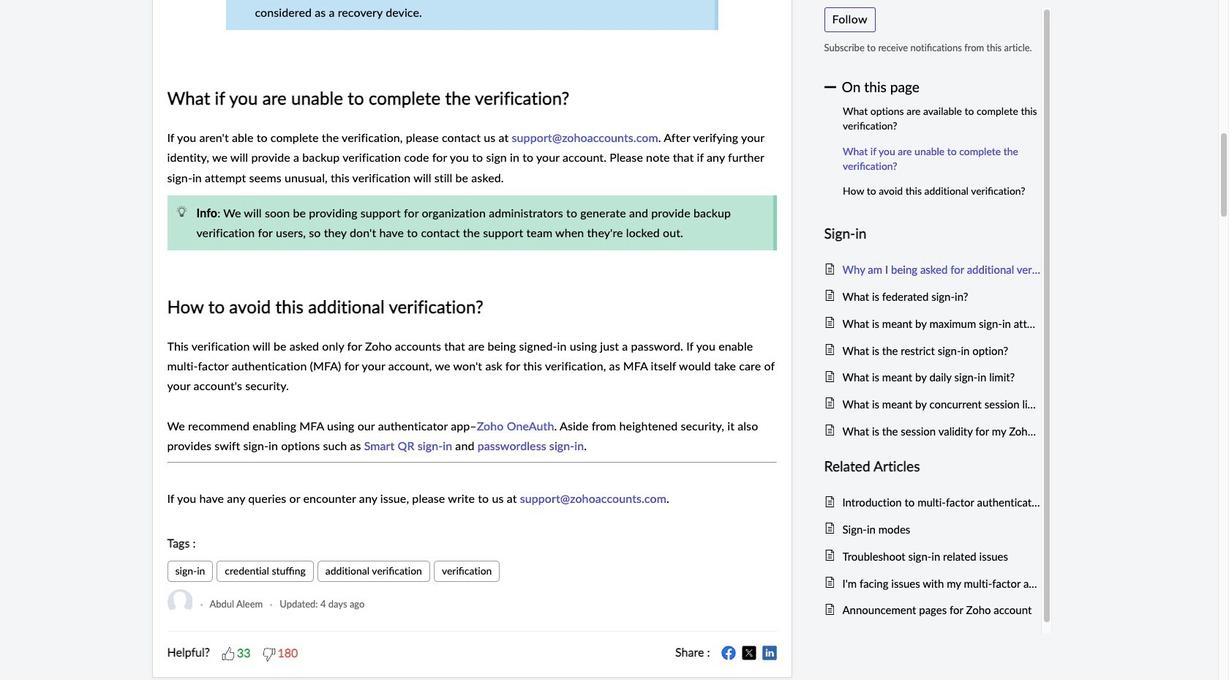 Task type: vqa. For each thing, say whether or not it's contained in the screenshot.
"Font size" icon
no



Task type: locate. For each thing, give the bounding box(es) containing it.
twitter image
[[742, 646, 757, 660]]

heading
[[825, 223, 1041, 245]]

facebook image
[[721, 646, 736, 660]]



Task type: describe. For each thing, give the bounding box(es) containing it.
linkedin image
[[762, 646, 777, 660]]



